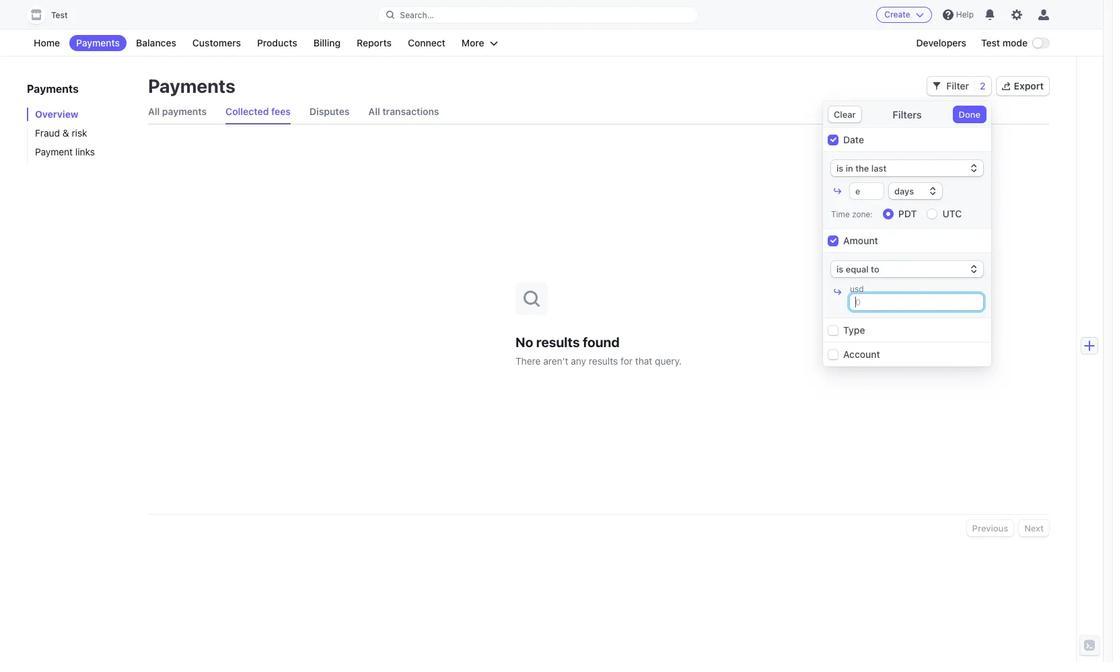 Task type: locate. For each thing, give the bounding box(es) containing it.
more button
[[455, 35, 505, 51]]

query.
[[655, 355, 682, 367]]

export button
[[997, 77, 1050, 96]]

1 horizontal spatial all
[[369, 106, 380, 117]]

that
[[636, 355, 653, 367]]

all for all transactions
[[369, 106, 380, 117]]

1 all from the left
[[148, 106, 160, 117]]

test up home at the top left
[[51, 10, 68, 20]]

no
[[516, 334, 534, 350]]

1 horizontal spatial results
[[589, 355, 618, 367]]

previous button
[[967, 521, 1014, 537]]

results up aren't
[[537, 334, 580, 350]]

connect
[[408, 37, 446, 48]]

products link
[[250, 35, 304, 51]]

0 horizontal spatial all
[[148, 106, 160, 117]]

test left mode
[[982, 37, 1001, 48]]

Search… search field
[[379, 6, 698, 23]]

payment links link
[[27, 145, 135, 159]]

previous
[[973, 523, 1009, 534]]

svg image
[[934, 82, 942, 90]]

found
[[583, 334, 620, 350]]

all left payments
[[148, 106, 160, 117]]

help
[[957, 9, 974, 20]]

collected fees
[[226, 106, 291, 117]]

all transactions
[[369, 106, 439, 117]]

all transactions link
[[369, 100, 439, 124]]

None number field
[[851, 183, 884, 199]]

reports link
[[350, 35, 399, 51]]

all
[[148, 106, 160, 117], [369, 106, 380, 117]]

account
[[844, 349, 881, 360]]

results
[[537, 334, 580, 350], [589, 355, 618, 367]]

no results found there aren't any results for that query.
[[516, 334, 682, 367]]

next button
[[1020, 521, 1050, 537]]

0 horizontal spatial test
[[51, 10, 68, 20]]

all left transactions
[[369, 106, 380, 117]]

payments link
[[69, 35, 127, 51]]

1 horizontal spatial test
[[982, 37, 1001, 48]]

overview link
[[27, 108, 135, 121]]

links
[[75, 146, 95, 158]]

test
[[51, 10, 68, 20], [982, 37, 1001, 48]]

export
[[1015, 80, 1044, 92]]

test for test mode
[[982, 37, 1001, 48]]

developers link
[[910, 35, 974, 51]]

payments up payments
[[148, 75, 236, 97]]

time
[[832, 209, 850, 219]]

fraud & risk
[[35, 127, 87, 139]]

test mode
[[982, 37, 1028, 48]]

time zone:
[[832, 209, 873, 219]]

create button
[[877, 7, 933, 23]]

test button
[[27, 5, 81, 24]]

fraud
[[35, 127, 60, 139]]

transactions
[[383, 106, 439, 117]]

aren't
[[544, 355, 569, 367]]

payments
[[76, 37, 120, 48], [148, 75, 236, 97], [27, 83, 79, 95]]

billing link
[[307, 35, 348, 51]]

2 all from the left
[[369, 106, 380, 117]]

all payments
[[148, 106, 207, 117]]

fraud & risk link
[[27, 127, 135, 140]]

Search… text field
[[379, 6, 698, 23]]

help button
[[938, 4, 980, 26]]

0 vertical spatial test
[[51, 10, 68, 20]]

results down found
[[589, 355, 618, 367]]

1 vertical spatial test
[[982, 37, 1001, 48]]

test inside button
[[51, 10, 68, 20]]

overview
[[35, 108, 79, 120]]

mode
[[1003, 37, 1028, 48]]

risk
[[72, 127, 87, 139]]

amount
[[844, 235, 879, 246]]

home link
[[27, 35, 67, 51]]

payments up overview
[[27, 83, 79, 95]]

for
[[621, 355, 633, 367]]

tab list
[[148, 100, 1050, 125]]

next
[[1025, 523, 1044, 534]]

tab list containing all payments
[[148, 100, 1050, 125]]

products
[[257, 37, 297, 48]]

0 vertical spatial results
[[537, 334, 580, 350]]



Task type: describe. For each thing, give the bounding box(es) containing it.
all payments link
[[148, 100, 207, 124]]

filter
[[947, 80, 970, 92]]

reports
[[357, 37, 392, 48]]

disputes
[[310, 106, 350, 117]]

collected fees link
[[226, 100, 291, 124]]

clear
[[834, 109, 856, 120]]

zone:
[[853, 209, 873, 219]]

fees
[[271, 106, 291, 117]]

clear button
[[829, 106, 862, 123]]

create
[[885, 9, 911, 20]]

0 horizontal spatial results
[[537, 334, 580, 350]]

there
[[516, 355, 541, 367]]

pdt
[[899, 208, 918, 220]]

0 number field
[[851, 294, 984, 310]]

test for test
[[51, 10, 68, 20]]

type
[[844, 325, 866, 336]]

2
[[981, 80, 986, 92]]

&
[[63, 127, 69, 139]]

home
[[34, 37, 60, 48]]

billing
[[314, 37, 341, 48]]

payments
[[162, 106, 207, 117]]

utc
[[943, 208, 963, 220]]

date
[[844, 134, 865, 145]]

customers
[[193, 37, 241, 48]]

disputes link
[[310, 100, 350, 124]]

balances link
[[129, 35, 183, 51]]

done
[[959, 109, 981, 120]]

any
[[571, 355, 587, 367]]

customers link
[[186, 35, 248, 51]]

payments right home at the top left
[[76, 37, 120, 48]]

developers
[[917, 37, 967, 48]]

payment
[[35, 146, 73, 158]]

done button
[[954, 106, 987, 123]]

search…
[[400, 10, 434, 20]]

collected
[[226, 106, 269, 117]]

connect link
[[401, 35, 452, 51]]

filters
[[893, 108, 922, 121]]

payment links
[[35, 146, 95, 158]]

balances
[[136, 37, 176, 48]]

1 vertical spatial results
[[589, 355, 618, 367]]

more
[[462, 37, 485, 48]]

all for all payments
[[148, 106, 160, 117]]

usd
[[851, 284, 864, 294]]



Task type: vqa. For each thing, say whether or not it's contained in the screenshot.
message
no



